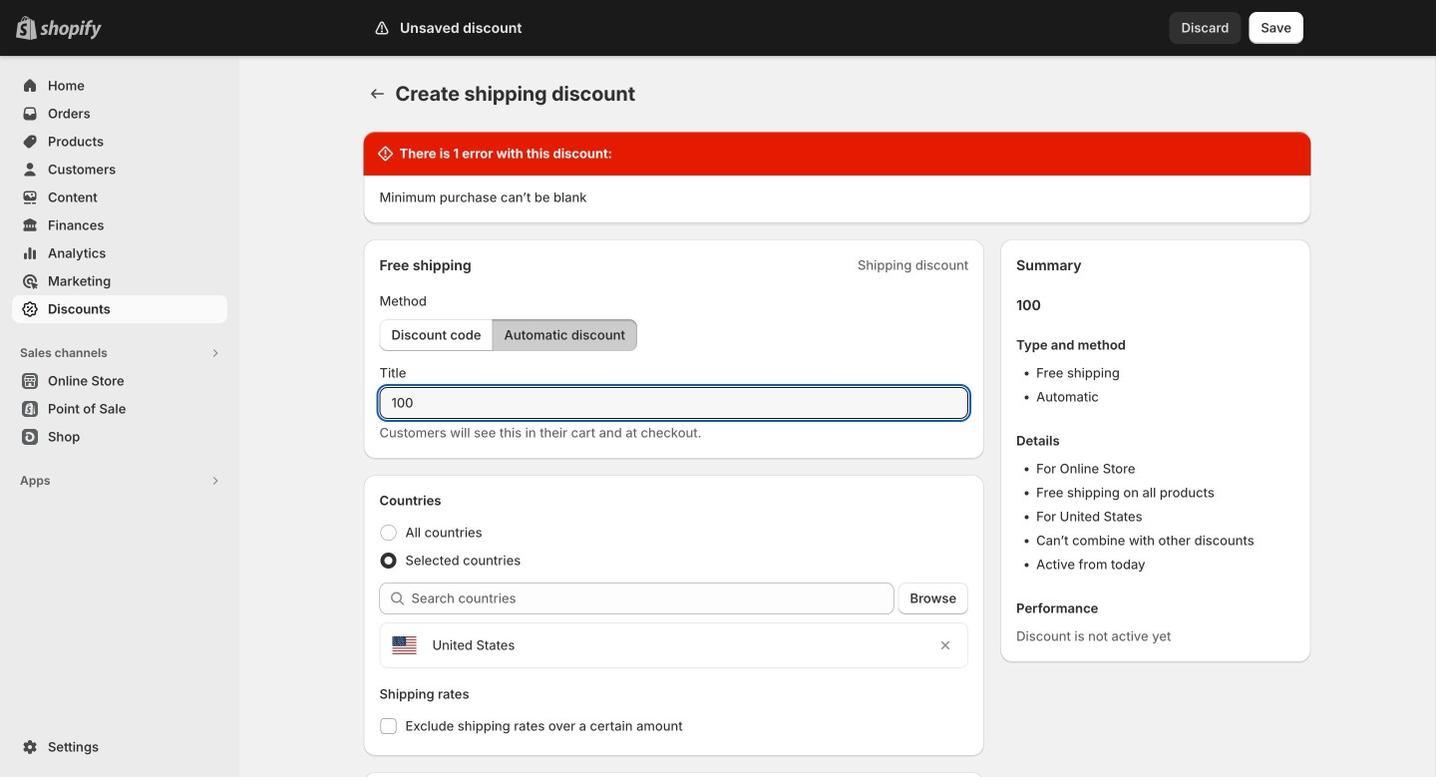 Task type: locate. For each thing, give the bounding box(es) containing it.
Search countries text field
[[411, 583, 894, 615]]

None text field
[[380, 387, 969, 419]]



Task type: describe. For each thing, give the bounding box(es) containing it.
shopify image
[[40, 20, 102, 40]]



Task type: vqa. For each thing, say whether or not it's contained in the screenshot.
point of sale button
no



